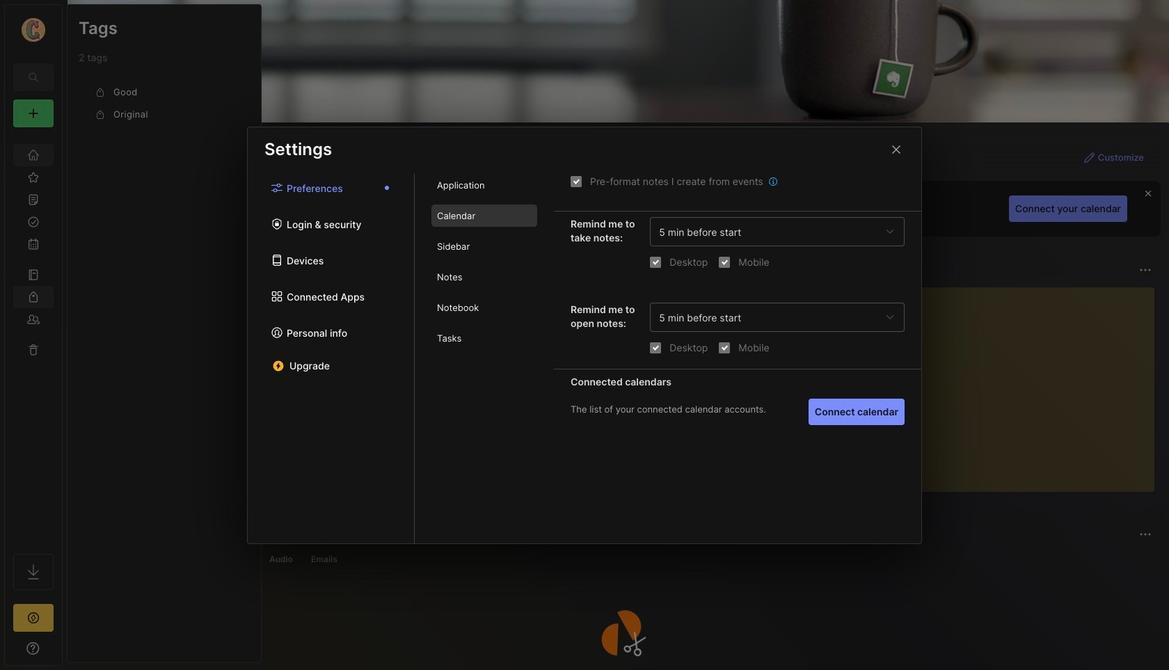 Task type: describe. For each thing, give the bounding box(es) containing it.
1 vertical spatial row group
[[90, 312, 967, 501]]

Remind me to take notes: field
[[650, 217, 905, 246]]

tree inside main element
[[5, 136, 62, 542]]

0 vertical spatial row group
[[79, 81, 250, 126]]

home image
[[26, 148, 40, 162]]

Remind me to take notes: text field
[[659, 226, 881, 238]]

edit search image
[[25, 69, 42, 86]]

close image
[[888, 141, 905, 158]]



Task type: vqa. For each thing, say whether or not it's contained in the screenshot.
Background icon
no



Task type: locate. For each thing, give the bounding box(es) containing it.
row group
[[79, 81, 250, 126], [90, 312, 967, 501]]

Start writing… text field
[[823, 288, 1154, 481]]

main element
[[0, 0, 67, 670]]

Remind me to open notes: field
[[650, 303, 905, 332]]

tab list
[[248, 174, 415, 543], [415, 174, 554, 543], [93, 551, 1150, 568]]

Remind me to open notes: text field
[[659, 312, 881, 323]]

None checkbox
[[571, 176, 582, 187], [650, 257, 662, 268], [650, 342, 662, 353], [571, 176, 582, 187], [650, 257, 662, 268], [650, 342, 662, 353]]

tree
[[5, 136, 62, 542]]

upgrade image
[[25, 610, 42, 627]]

tab
[[432, 174, 537, 196], [432, 205, 537, 227], [432, 235, 537, 258], [432, 266, 537, 288], [139, 287, 195, 304], [432, 297, 537, 319], [432, 327, 537, 349], [93, 551, 146, 568], [199, 551, 258, 568], [263, 551, 299, 568], [305, 551, 344, 568]]

None checkbox
[[719, 257, 730, 268], [719, 342, 730, 353], [719, 257, 730, 268], [719, 342, 730, 353]]



